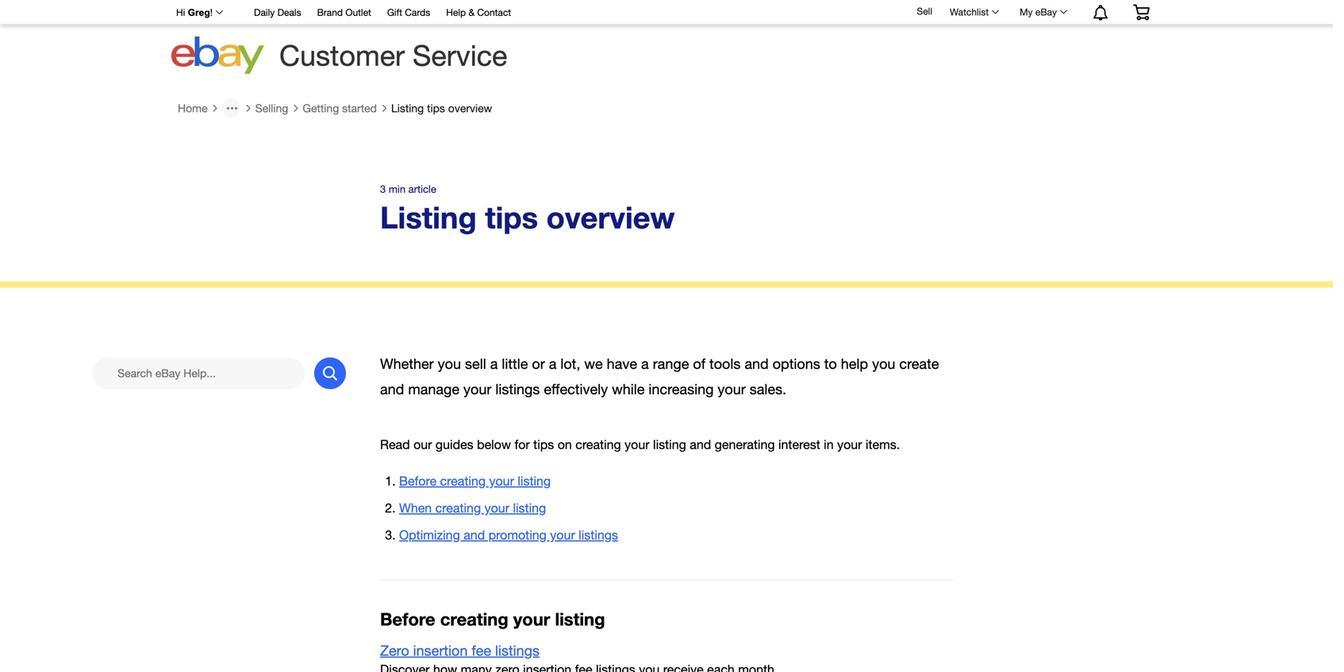 Task type: locate. For each thing, give the bounding box(es) containing it.
1 vertical spatial listing
[[380, 199, 477, 235]]

1 vertical spatial overview
[[546, 199, 675, 235]]

and
[[745, 356, 769, 372], [380, 381, 404, 398], [464, 528, 485, 542]]

before
[[399, 474, 436, 488], [380, 608, 435, 629]]

creating down the before creating your listing link
[[435, 501, 481, 515]]

overview inside 3 min article listing tips overview
[[546, 199, 675, 235]]

below
[[477, 437, 511, 452]]

!
[[210, 7, 213, 18]]

your down sell
[[463, 381, 491, 398]]

before creating your listing up the fee
[[380, 608, 605, 629]]

my
[[1020, 6, 1033, 17]]

0 vertical spatial tips
[[427, 101, 445, 114]]

1 vertical spatial and
[[380, 381, 404, 398]]

listing tips overview link
[[391, 101, 492, 115]]

selling link
[[255, 101, 288, 115]]

0 vertical spatial listing
[[391, 101, 424, 114]]

options
[[773, 356, 820, 372]]

&
[[469, 7, 475, 18]]

daily deals link
[[254, 4, 301, 22]]

my ebay link
[[1011, 2, 1074, 21]]

you left sell
[[438, 356, 461, 372]]

creating up the fee
[[440, 608, 508, 629]]

creating for the before creating your listing link
[[440, 474, 486, 488]]

listing
[[391, 101, 424, 114], [380, 199, 477, 235]]

help
[[446, 7, 466, 18]]

1 you from the left
[[438, 356, 461, 372]]

and up sales. on the bottom
[[745, 356, 769, 372]]

creating
[[440, 474, 486, 488], [435, 501, 481, 515], [440, 608, 508, 629]]

1 horizontal spatial and
[[464, 528, 485, 542]]

a right sell
[[490, 356, 498, 372]]

2 horizontal spatial a
[[641, 356, 649, 372]]

lot,
[[560, 356, 580, 372]]

daily deals
[[254, 7, 301, 18]]

we
[[584, 356, 603, 372]]

when creating your listing
[[399, 501, 546, 515]]

0 vertical spatial listings
[[495, 381, 540, 398]]

help
[[841, 356, 868, 372]]

listings inside whether you sell a little or a lot, we have a range of tools and options to help you create and manage your listings effectively while increasing your sales.
[[495, 381, 540, 398]]

min
[[389, 183, 405, 195]]

overview
[[448, 101, 492, 114], [546, 199, 675, 235]]

3 min article listing tips overview
[[380, 183, 675, 235]]

before creating your listing
[[399, 474, 551, 488], [380, 608, 605, 629]]

1 horizontal spatial overview
[[546, 199, 675, 235]]

your
[[463, 381, 491, 398], [625, 437, 650, 452], [837, 437, 862, 452], [489, 474, 514, 488], [484, 501, 509, 515], [550, 528, 575, 542], [513, 608, 550, 629]]

1 horizontal spatial tips
[[485, 199, 538, 235]]

creating up when creating your listing
[[440, 474, 486, 488]]

when
[[399, 501, 432, 515]]

creating for when creating your listing link
[[435, 501, 481, 515]]

a right or
[[549, 356, 556, 372]]

before creating your listing up when creating your listing
[[399, 474, 551, 488]]

whether
[[380, 356, 434, 372]]

2 horizontal spatial and
[[745, 356, 769, 372]]

1 vertical spatial tips
[[485, 199, 538, 235]]

optimizing and promoting your listings link
[[399, 528, 618, 542]]

sell
[[917, 6, 932, 17]]

3
[[380, 183, 386, 195]]

before up when
[[399, 474, 436, 488]]

1 vertical spatial listing
[[513, 501, 546, 515]]

service
[[413, 38, 507, 72]]

items.
[[866, 437, 900, 452]]

gift cards
[[387, 7, 430, 18]]

0 horizontal spatial a
[[490, 356, 498, 372]]

fee
[[472, 642, 491, 659]]

gift
[[387, 7, 402, 18]]

0 vertical spatial creating
[[440, 474, 486, 488]]

daily
[[254, 7, 275, 18]]

a right have
[[641, 356, 649, 372]]

1 horizontal spatial a
[[549, 356, 556, 372]]

my ebay
[[1020, 6, 1057, 17]]

outlet
[[345, 7, 371, 18]]

zero
[[380, 642, 409, 659]]

customer
[[279, 38, 405, 72]]

customer service banner
[[167, 0, 1162, 79]]

article
[[408, 183, 436, 195]]

0 vertical spatial listing
[[518, 474, 551, 488]]

you
[[438, 356, 461, 372], [872, 356, 895, 372]]

tips inside 3 min article listing tips overview
[[485, 199, 538, 235]]

for tips
[[515, 437, 554, 452]]

1 vertical spatial listings
[[579, 528, 618, 542]]

a
[[490, 356, 498, 372], [549, 356, 556, 372], [641, 356, 649, 372]]

watchlist
[[950, 6, 989, 17]]

in
[[824, 437, 834, 452]]

you right help
[[872, 356, 895, 372]]

0 horizontal spatial you
[[438, 356, 461, 372]]

read our guides below for tips on creating your listing and generating interest in your items.
[[380, 437, 900, 452]]

zero insertion fee listings
[[380, 642, 540, 659]]

and down whether
[[380, 381, 404, 398]]

1 vertical spatial creating
[[435, 501, 481, 515]]

1 a from the left
[[490, 356, 498, 372]]

tips
[[427, 101, 445, 114], [485, 199, 538, 235]]

getting started
[[303, 101, 377, 114]]

generating interest
[[715, 437, 820, 452]]

listing for the before creating your listing link
[[518, 474, 551, 488]]

listings
[[495, 381, 540, 398], [579, 528, 618, 542], [495, 642, 540, 659]]

1 horizontal spatial you
[[872, 356, 895, 372]]

brand
[[317, 7, 343, 18]]

hi greg !
[[176, 7, 213, 18]]

listing
[[518, 474, 551, 488], [513, 501, 546, 515], [555, 608, 605, 629]]

tips inside "link"
[[427, 101, 445, 114]]

0 vertical spatial and
[[745, 356, 769, 372]]

gift cards link
[[387, 4, 430, 22]]

overview inside "link"
[[448, 101, 492, 114]]

0 vertical spatial overview
[[448, 101, 492, 114]]

listing right started
[[391, 101, 424, 114]]

tools
[[709, 356, 741, 372]]

when creating your listing link
[[399, 501, 546, 515]]

0 horizontal spatial overview
[[448, 101, 492, 114]]

on creating
[[558, 437, 621, 452]]

and down when creating your listing link
[[464, 528, 485, 542]]

account navigation
[[167, 0, 1162, 25]]

listing down article
[[380, 199, 477, 235]]

0 horizontal spatial tips
[[427, 101, 445, 114]]

before up zero
[[380, 608, 435, 629]]

range
[[653, 356, 689, 372]]



Task type: describe. For each thing, give the bounding box(es) containing it.
2 vertical spatial listings
[[495, 642, 540, 659]]

your right promoting
[[550, 528, 575, 542]]

whether you sell a little or a lot, we have a range of tools and options to help you create and manage your listings effectively while increasing your sales.
[[380, 356, 939, 398]]

listing and
[[653, 437, 711, 452]]

before creating your listing link
[[399, 474, 551, 488]]

your up optimizing and promoting your listings link
[[484, 501, 509, 515]]

zero insertion fee listings link
[[380, 642, 540, 659]]

your inside whether you sell a little or a lot, we have a range of tools and options to help you create and manage your listings effectively while increasing your sales.
[[463, 381, 491, 398]]

read
[[380, 437, 410, 452]]

sell
[[465, 356, 486, 372]]

2 vertical spatial listing
[[555, 608, 605, 629]]

your left listing and
[[625, 437, 650, 452]]

customer service
[[279, 38, 507, 72]]

create
[[899, 356, 939, 372]]

insertion
[[413, 642, 468, 659]]

sell link
[[910, 6, 939, 17]]

0 vertical spatial before creating your listing
[[399, 474, 551, 488]]

watchlist link
[[941, 2, 1006, 21]]

2 vertical spatial and
[[464, 528, 485, 542]]

help & contact
[[446, 7, 511, 18]]

listing for when creating your listing link
[[513, 501, 546, 515]]

of
[[693, 356, 705, 372]]

home link
[[178, 101, 208, 115]]

sales.
[[750, 381, 786, 398]]

your right the in
[[837, 437, 862, 452]]

have
[[607, 356, 637, 372]]

deals
[[277, 7, 301, 18]]

getting
[[303, 101, 339, 114]]

3 a from the left
[[641, 356, 649, 372]]

your shopping cart image
[[1132, 4, 1151, 20]]

2 vertical spatial creating
[[440, 608, 508, 629]]

promoting
[[488, 528, 547, 542]]

your down the below
[[489, 474, 514, 488]]

hi
[[176, 7, 185, 18]]

greg
[[188, 7, 210, 18]]

effectively
[[544, 381, 608, 398]]

cards
[[405, 7, 430, 18]]

little
[[502, 356, 528, 372]]

brand outlet
[[317, 7, 371, 18]]

optimizing and promoting your listings
[[399, 528, 618, 542]]

listing inside 3 min article listing tips overview
[[380, 199, 477, 235]]

listing tips overview
[[391, 101, 492, 114]]

optimizing
[[399, 528, 460, 542]]

guides
[[436, 437, 473, 452]]

brand outlet link
[[317, 4, 371, 22]]

started
[[342, 101, 377, 114]]

selling
[[255, 101, 288, 114]]

manage
[[408, 381, 459, 398]]

home
[[178, 101, 208, 114]]

our
[[413, 437, 432, 452]]

listing inside "link"
[[391, 101, 424, 114]]

0 horizontal spatial and
[[380, 381, 404, 398]]

your up zero insertion fee listings link
[[513, 608, 550, 629]]

ebay
[[1035, 6, 1057, 17]]

help & contact link
[[446, 4, 511, 22]]

to
[[824, 356, 837, 372]]

while increasing your
[[612, 381, 746, 398]]

Search eBay Help... text field
[[92, 358, 305, 389]]

2 you from the left
[[872, 356, 895, 372]]

2 a from the left
[[549, 356, 556, 372]]

or
[[532, 356, 545, 372]]

contact
[[477, 7, 511, 18]]

getting started link
[[303, 101, 377, 115]]

listing tips overview main content
[[0, 92, 1333, 672]]

0 vertical spatial before
[[399, 474, 436, 488]]

1 vertical spatial before
[[380, 608, 435, 629]]

1 vertical spatial before creating your listing
[[380, 608, 605, 629]]



Task type: vqa. For each thing, say whether or not it's contained in the screenshot.
Multiple items
no



